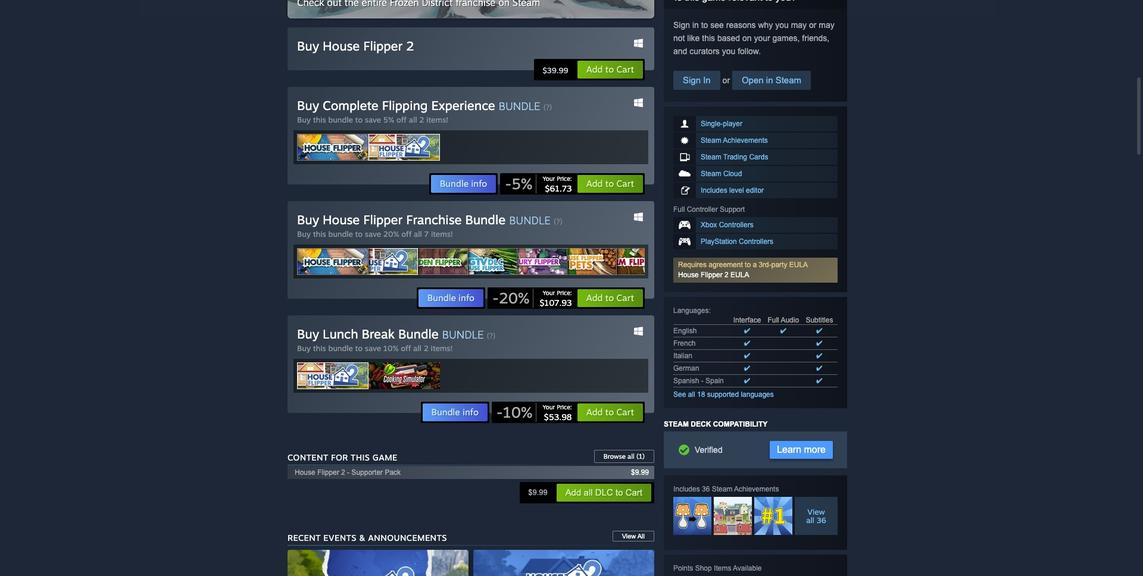 Task type: locate. For each thing, give the bounding box(es) containing it.
your inside your price: $53.98
[[543, 404, 555, 411]]

2 vertical spatial bundle
[[328, 344, 353, 353]]

steam deck compatibility
[[664, 420, 768, 429]]

price: up $53.98
[[557, 404, 572, 411]]

1 horizontal spatial view
[[807, 507, 825, 517]]

bundle inside buy house flipper franchise bundle bundle (?)
[[509, 214, 551, 227]]

buy for buy lunch break bundle bundle (?)
[[297, 326, 319, 342]]

includes 36 steam achievements
[[673, 485, 779, 494]]

1 vertical spatial your
[[543, 289, 555, 297]]

your up "$107.93"
[[543, 289, 555, 297]]

3 price: from the top
[[557, 404, 572, 411]]

add for 20%
[[586, 292, 603, 304]]

price: inside your price: $107.93
[[557, 289, 572, 297]]

10% down buy lunch break bundle bundle (?)
[[383, 344, 399, 353]]

this for -10%
[[313, 344, 326, 353]]

spain
[[706, 377, 724, 385]]

bundle for -20%
[[427, 292, 456, 304]]

1 horizontal spatial or
[[809, 20, 817, 30]]

info for -10%
[[463, 407, 479, 418]]

steam for achievements
[[701, 136, 721, 145]]

points shop items available
[[673, 564, 762, 573]]

dlc
[[595, 488, 613, 498]]

2 bundle from the top
[[328, 229, 353, 239]]

cloud
[[723, 170, 742, 178]]

2 vertical spatial bundle info link
[[422, 403, 488, 422]]

full audio
[[768, 316, 799, 324]]

add to cart right your price: $107.93
[[586, 292, 634, 304]]

may up friends,
[[819, 20, 835, 30]]

add to cart link right "$61.73"
[[577, 174, 644, 194]]

buy for buy this bundle to save 20% off all 7 items!
[[297, 229, 311, 239]]

break
[[362, 326, 395, 342]]

2 save from the top
[[365, 229, 381, 239]]

controllers down support
[[719, 221, 754, 229]]

available
[[733, 564, 762, 573]]

eula right party
[[789, 261, 808, 269]]

like
[[687, 33, 700, 43]]

controllers for playstation controllers
[[739, 238, 773, 246]]

steam left "deck"
[[664, 420, 689, 429]]

bundle info link for -10%
[[422, 403, 488, 422]]

0 horizontal spatial (?)
[[487, 332, 496, 341]]

add to cart for -10%
[[586, 407, 634, 418]]

add for 5%
[[586, 178, 603, 189]]

0 vertical spatial full
[[673, 205, 685, 214]]

price: inside your price: $53.98
[[557, 404, 572, 411]]

add to cart link up browse at right bottom
[[577, 403, 644, 422]]

0 vertical spatial your
[[543, 175, 555, 182]]

off down buy lunch break bundle bundle (?)
[[401, 344, 411, 353]]

bundle info for -5%
[[440, 178, 487, 189]]

spanish - spain
[[673, 377, 724, 385]]

7
[[424, 229, 429, 239]]

3 add to cart from the top
[[586, 292, 634, 304]]

items! down buy lunch break bundle bundle (?)
[[431, 344, 453, 353]]

1 vertical spatial (?)
[[554, 217, 562, 226]]

controllers inside "playstation controllers" link
[[739, 238, 773, 246]]

steam for deck
[[664, 420, 689, 429]]

buy
[[297, 38, 319, 54], [297, 98, 319, 113], [297, 115, 311, 124], [297, 212, 319, 227], [297, 229, 311, 239], [297, 326, 319, 342], [297, 344, 311, 353]]

1 vertical spatial save
[[365, 229, 381, 239]]

5% down the flipping
[[383, 115, 394, 124]]

view inside view all 36
[[807, 507, 825, 517]]

0 vertical spatial bundle info
[[440, 178, 487, 189]]

follow.
[[738, 46, 761, 56]]

0 vertical spatial bundle info link
[[430, 174, 497, 194]]

add right your price: $107.93
[[586, 292, 603, 304]]

add to cart right $39.99
[[586, 64, 634, 75]]

1 vertical spatial bundle
[[328, 229, 353, 239]]

bundle inside buy lunch break bundle bundle (?)
[[442, 328, 484, 341]]

buy for buy complete flipping experience bundle (?)
[[297, 98, 319, 113]]

this for -20%
[[313, 229, 326, 239]]

controllers
[[719, 221, 754, 229], [739, 238, 773, 246]]

your for 20%
[[543, 289, 555, 297]]

0 vertical spatial info
[[471, 178, 487, 189]]

steam trading cards
[[701, 153, 768, 161]]

supported
[[707, 391, 739, 399]]

1 vertical spatial bundle info link
[[418, 289, 484, 308]]

items! right the 7
[[431, 229, 453, 239]]

1 add to cart link from the top
[[577, 60, 644, 79]]

0 vertical spatial items!
[[426, 115, 448, 124]]

sign up not
[[673, 20, 690, 30]]

1 vertical spatial in
[[766, 75, 773, 85]]

flipper
[[363, 38, 403, 54], [363, 212, 403, 227], [701, 271, 723, 279], [317, 469, 339, 477]]

includes level editor link
[[673, 183, 838, 198]]

open in steam
[[742, 75, 801, 85]]

your up $53.98
[[543, 404, 555, 411]]

steam up 'steam cloud'
[[701, 153, 721, 161]]

2 add to cart link from the top
[[577, 174, 644, 194]]

✔
[[744, 327, 750, 335], [780, 327, 786, 335], [816, 327, 823, 335], [744, 339, 750, 348], [816, 339, 823, 348], [744, 352, 750, 360], [816, 352, 823, 360], [744, 364, 750, 373], [816, 364, 823, 373], [744, 377, 750, 385], [816, 377, 823, 385]]

view inside view all link
[[622, 533, 636, 540]]

(?) inside buy complete flipping experience bundle (?)
[[544, 103, 552, 112]]

in up like
[[692, 20, 699, 30]]

buy for buy house flipper franchise bundle bundle (?)
[[297, 212, 319, 227]]

info left -20% at the bottom
[[459, 292, 475, 304]]

your price: $61.73
[[543, 175, 572, 194]]

1 horizontal spatial (?)
[[544, 103, 552, 112]]

1 bundle from the top
[[328, 115, 353, 124]]

1 horizontal spatial $9.99
[[631, 469, 649, 477]]

languages :
[[673, 307, 711, 315]]

0 horizontal spatial may
[[791, 20, 807, 30]]

your inside your price: $107.93
[[543, 289, 555, 297]]

1 vertical spatial bundle info
[[427, 292, 475, 304]]

playstation controllers link
[[673, 234, 838, 249]]

0 vertical spatial you
[[775, 20, 789, 30]]

all down buy lunch break bundle bundle (?)
[[413, 344, 421, 353]]

sign inside sign in to see reasons why you may or may not like this based on your games, friends, and curators you follow.
[[673, 20, 690, 30]]

full for full audio
[[768, 316, 779, 324]]

1 vertical spatial price:
[[557, 289, 572, 297]]

3 your from the top
[[543, 404, 555, 411]]

achievements up 'world's best flipper' image
[[734, 485, 779, 494]]

all left (1) on the right bottom of page
[[628, 452, 635, 461]]

$9.99
[[631, 469, 649, 477], [528, 488, 548, 497]]

bundle info for -20%
[[427, 292, 475, 304]]

1 vertical spatial includes
[[673, 485, 700, 494]]

1 vertical spatial off
[[401, 229, 412, 239]]

3 buy from the top
[[297, 115, 311, 124]]

eula
[[789, 261, 808, 269], [731, 271, 749, 279]]

all down the flipping
[[409, 115, 417, 124]]

0 horizontal spatial you
[[722, 46, 735, 56]]

2 vertical spatial bundle info
[[431, 407, 479, 418]]

2 vertical spatial bundle
[[442, 328, 484, 341]]

36 right 'world's best flipper' image
[[817, 516, 826, 525]]

steam right open
[[776, 75, 801, 85]]

add to cart for -5%
[[586, 178, 634, 189]]

add to cart
[[586, 64, 634, 75], [586, 178, 634, 189], [586, 292, 634, 304], [586, 407, 634, 418]]

flipper inside requires agreement to a 3rd-party eula house flipper 2 eula
[[701, 271, 723, 279]]

add all dlc to cart
[[565, 488, 642, 498]]

recent events & announcements
[[288, 533, 447, 543]]

your up "$61.73"
[[543, 175, 555, 182]]

in inside open in steam link
[[766, 75, 773, 85]]

save for -5%
[[365, 115, 381, 124]]

0 horizontal spatial or
[[720, 76, 732, 85]]

1 vertical spatial controllers
[[739, 238, 773, 246]]

add right "$61.73"
[[586, 178, 603, 189]]

1 horizontal spatial eula
[[789, 261, 808, 269]]

5%
[[383, 115, 394, 124], [511, 174, 533, 193]]

see all 18 supported languages link
[[673, 391, 774, 399]]

german
[[673, 364, 699, 373]]

(?) down $39.99
[[544, 103, 552, 112]]

in for sign
[[692, 20, 699, 30]]

languages
[[741, 391, 774, 399]]

add to cart right "$61.73"
[[586, 178, 634, 189]]

-5%
[[505, 174, 533, 193]]

house inside requires agreement to a 3rd-party eula house flipper 2 eula
[[678, 271, 699, 279]]

3 add to cart link from the top
[[577, 289, 644, 308]]

everything matches image
[[673, 497, 711, 535]]

1 horizontal spatial may
[[819, 20, 835, 30]]

points
[[673, 564, 693, 573]]

controllers inside xbox controllers link
[[719, 221, 754, 229]]

add all dlc to cart link
[[556, 483, 652, 503]]

5% left your price: $61.73 on the top of the page
[[511, 174, 533, 193]]

1 buy from the top
[[297, 38, 319, 54]]

info left -5%
[[471, 178, 487, 189]]

or
[[809, 20, 817, 30], [720, 76, 732, 85]]

bundle for 5%
[[499, 99, 540, 113]]

full left controller
[[673, 205, 685, 214]]

0 horizontal spatial full
[[673, 205, 685, 214]]

see
[[710, 20, 724, 30]]

1 price: from the top
[[557, 175, 572, 182]]

bundle
[[440, 178, 469, 189], [465, 212, 506, 227], [427, 292, 456, 304], [398, 326, 439, 342], [431, 407, 460, 418]]

1 vertical spatial eula
[[731, 271, 749, 279]]

4 buy from the top
[[297, 212, 319, 227]]

1 horizontal spatial in
[[766, 75, 773, 85]]

20% left the 7
[[383, 229, 399, 239]]

1 horizontal spatial 36
[[817, 516, 826, 525]]

controllers down xbox controllers link
[[739, 238, 773, 246]]

1 vertical spatial 5%
[[511, 174, 533, 193]]

0 horizontal spatial in
[[692, 20, 699, 30]]

2 vertical spatial info
[[463, 407, 479, 418]]

(?) for -10%
[[487, 332, 496, 341]]

view left the all
[[622, 533, 636, 540]]

2 buy from the top
[[297, 98, 319, 113]]

1 vertical spatial full
[[768, 316, 779, 324]]

items!
[[426, 115, 448, 124], [431, 229, 453, 239], [431, 344, 453, 353]]

in
[[692, 20, 699, 30], [766, 75, 773, 85]]

- for 20%
[[492, 289, 499, 307]]

bundle info
[[440, 178, 487, 189], [427, 292, 475, 304], [431, 407, 479, 418]]

2 vertical spatial save
[[365, 344, 381, 353]]

1 save from the top
[[365, 115, 381, 124]]

browse
[[604, 452, 626, 461]]

for
[[331, 452, 348, 463]]

2 your from the top
[[543, 289, 555, 297]]

price: up "$61.73"
[[557, 175, 572, 182]]

open in steam link
[[732, 71, 811, 90]]

may
[[791, 20, 807, 30], [819, 20, 835, 30]]

add for 10%
[[586, 407, 603, 418]]

bundle for -5%
[[328, 115, 353, 124]]

browse all (1)
[[604, 452, 645, 461]]

add
[[586, 64, 603, 75], [586, 178, 603, 189], [586, 292, 603, 304], [586, 407, 603, 418], [565, 488, 581, 498]]

add to cart link right $39.99
[[577, 60, 644, 79]]

buy house flipper 2
[[297, 38, 414, 54]]

6 buy from the top
[[297, 326, 319, 342]]

full
[[673, 205, 685, 214], [768, 316, 779, 324]]

1 horizontal spatial full
[[768, 316, 779, 324]]

full for full controller support
[[673, 205, 685, 214]]

save down break
[[365, 344, 381, 353]]

view for all
[[807, 507, 825, 517]]

0 horizontal spatial 5%
[[383, 115, 394, 124]]

bundle info link for -5%
[[430, 174, 497, 194]]

1 vertical spatial sign
[[683, 75, 701, 85]]

all right 'world's best flipper' image
[[806, 516, 815, 525]]

why
[[758, 20, 773, 30]]

0 vertical spatial includes
[[701, 186, 727, 195]]

eula down "agreement"
[[731, 271, 749, 279]]

0 horizontal spatial 20%
[[383, 229, 399, 239]]

items! for -20%
[[431, 229, 453, 239]]

18
[[697, 391, 705, 399]]

items! down buy complete flipping experience bundle (?)
[[426, 115, 448, 124]]

2 add to cart from the top
[[586, 178, 634, 189]]

in for open
[[766, 75, 773, 85]]

steam down single-
[[701, 136, 721, 145]]

or right in
[[720, 76, 732, 85]]

- for 5%
[[505, 174, 512, 193]]

0 vertical spatial 10%
[[383, 344, 399, 353]]

36 up everything matches image
[[702, 485, 710, 494]]

pack
[[385, 469, 401, 477]]

add to cart for -20%
[[586, 292, 634, 304]]

bundle inside buy complete flipping experience bundle (?)
[[499, 99, 540, 113]]

36 inside view all 36
[[817, 516, 826, 525]]

includes down 'steam cloud'
[[701, 186, 727, 195]]

view right 'world's best flipper' image
[[807, 507, 825, 517]]

0 horizontal spatial eula
[[731, 271, 749, 279]]

or up friends,
[[809, 20, 817, 30]]

price: inside your price: $61.73
[[557, 175, 572, 182]]

1 horizontal spatial you
[[775, 20, 789, 30]]

0 vertical spatial controllers
[[719, 221, 754, 229]]

2 vertical spatial price:
[[557, 404, 572, 411]]

items
[[714, 564, 731, 573]]

20% left your price: $107.93
[[499, 289, 530, 307]]

1 vertical spatial 20%
[[499, 289, 530, 307]]

you down based
[[722, 46, 735, 56]]

steam
[[776, 75, 801, 85], [701, 136, 721, 145], [701, 153, 721, 161], [701, 170, 721, 178], [664, 420, 689, 429], [712, 485, 733, 494]]

0 vertical spatial (?)
[[544, 103, 552, 112]]

learn more link
[[770, 441, 833, 459]]

1 vertical spatial bundle
[[509, 214, 551, 227]]

includes level editor
[[701, 186, 764, 195]]

0 vertical spatial 36
[[702, 485, 710, 494]]

this
[[702, 33, 715, 43], [313, 115, 326, 124], [313, 229, 326, 239], [313, 344, 326, 353]]

steam trading cards link
[[673, 149, 838, 165]]

2 horizontal spatial (?)
[[554, 217, 562, 226]]

xbox controllers
[[701, 221, 754, 229]]

off left the 7
[[401, 229, 412, 239]]

save down complete
[[365, 115, 381, 124]]

0 vertical spatial 20%
[[383, 229, 399, 239]]

sign in link
[[673, 71, 720, 90]]

buy house flipper franchise bundle bundle (?)
[[297, 212, 562, 227]]

4 add to cart from the top
[[586, 407, 634, 418]]

1 horizontal spatial 10%
[[503, 403, 533, 422]]

(?) inside buy lunch break bundle bundle (?)
[[487, 332, 496, 341]]

0 horizontal spatial $9.99
[[528, 488, 548, 497]]

add right $53.98
[[586, 407, 603, 418]]

2 vertical spatial items!
[[431, 344, 453, 353]]

0 vertical spatial bundle
[[499, 99, 540, 113]]

10%
[[383, 344, 399, 353], [503, 403, 533, 422]]

1 horizontal spatial includes
[[701, 186, 727, 195]]

3 bundle from the top
[[328, 344, 353, 353]]

1 your from the top
[[543, 175, 555, 182]]

you up games,
[[775, 20, 789, 30]]

1 vertical spatial view
[[622, 533, 636, 540]]

bundle for -5%
[[440, 178, 469, 189]]

off for -20%
[[401, 229, 412, 239]]

2 vertical spatial your
[[543, 404, 555, 411]]

1 vertical spatial 10%
[[503, 403, 533, 422]]

1 vertical spatial info
[[459, 292, 475, 304]]

in inside sign in to see reasons why you may or may not like this based on your games, friends, and curators you follow.
[[692, 20, 699, 30]]

2 vertical spatial (?)
[[487, 332, 496, 341]]

buy for buy house flipper 2
[[297, 38, 319, 54]]

off down the flipping
[[396, 115, 407, 124]]

save left the 7
[[365, 229, 381, 239]]

pinnacove suburbs image
[[714, 497, 752, 535]]

2 price: from the top
[[557, 289, 572, 297]]

includes up everything matches image
[[673, 485, 700, 494]]

sign left in
[[683, 75, 701, 85]]

0 vertical spatial in
[[692, 20, 699, 30]]

in right open
[[766, 75, 773, 85]]

add to cart up browse at right bottom
[[586, 407, 634, 418]]

5 buy from the top
[[297, 229, 311, 239]]

0 vertical spatial save
[[365, 115, 381, 124]]

recent
[[288, 533, 321, 543]]

add to cart link for 5%
[[577, 174, 644, 194]]

2 vertical spatial off
[[401, 344, 411, 353]]

0 vertical spatial bundle
[[328, 115, 353, 124]]

1 vertical spatial items!
[[431, 229, 453, 239]]

10% left your price: $53.98
[[503, 403, 533, 422]]

$39.99
[[543, 65, 568, 75]]

price: up "$107.93"
[[557, 289, 572, 297]]

add right $39.99
[[586, 64, 603, 75]]

steam cloud
[[701, 170, 742, 178]]

single-player link
[[673, 116, 838, 132]]

3 save from the top
[[365, 344, 381, 353]]

0 vertical spatial view
[[807, 507, 825, 517]]

1 vertical spatial 36
[[817, 516, 826, 525]]

(?) down "$61.73"
[[554, 217, 562, 226]]

steam left cloud
[[701, 170, 721, 178]]

0 horizontal spatial 10%
[[383, 344, 399, 353]]

add to cart link right your price: $107.93
[[577, 289, 644, 308]]

based
[[717, 33, 740, 43]]

may up games,
[[791, 20, 807, 30]]

7 buy from the top
[[297, 344, 311, 353]]

info left -10%
[[463, 407, 479, 418]]

0 vertical spatial sign
[[673, 20, 690, 30]]

this
[[351, 452, 370, 463]]

price:
[[557, 175, 572, 182], [557, 289, 572, 297], [557, 404, 572, 411]]

1 vertical spatial achievements
[[734, 485, 779, 494]]

price: for -20%
[[557, 289, 572, 297]]

1 horizontal spatial 5%
[[511, 174, 533, 193]]

cart for 5%
[[617, 178, 634, 189]]

items! for -5%
[[426, 115, 448, 124]]

0 horizontal spatial view
[[622, 533, 636, 540]]

full left audio
[[768, 316, 779, 324]]

1 add to cart from the top
[[586, 64, 634, 75]]

4 add to cart link from the top
[[577, 403, 644, 422]]

0 horizontal spatial includes
[[673, 485, 700, 494]]

0 vertical spatial off
[[396, 115, 407, 124]]

learn more
[[777, 445, 826, 455]]

achievements down single-player link
[[723, 136, 768, 145]]

0 vertical spatial 5%
[[383, 115, 394, 124]]

your inside your price: $61.73
[[543, 175, 555, 182]]

0 vertical spatial or
[[809, 20, 817, 30]]

lunch
[[323, 326, 358, 342]]

(?) down -20% at the bottom
[[487, 332, 496, 341]]

0 vertical spatial price:
[[557, 175, 572, 182]]

level
[[729, 186, 744, 195]]



Task type: describe. For each thing, give the bounding box(es) containing it.
content for this game
[[288, 452, 398, 463]]

deck
[[691, 420, 711, 429]]

price: for -5%
[[557, 175, 572, 182]]

view all 36
[[806, 507, 826, 525]]

languages
[[673, 307, 709, 315]]

info for -5%
[[471, 178, 487, 189]]

your
[[754, 33, 770, 43]]

announcements
[[368, 533, 447, 543]]

view all
[[622, 533, 645, 540]]

buy for buy this bundle to save 10% off all 2 items!
[[297, 344, 311, 353]]

audio
[[781, 316, 799, 324]]

info for -20%
[[459, 292, 475, 304]]

french
[[673, 339, 696, 348]]

bundle for -10%
[[328, 344, 353, 353]]

off for -5%
[[396, 115, 407, 124]]

sign for sign in to see reasons why you may or may not like this based on your games, friends, and curators you follow.
[[673, 20, 690, 30]]

single-
[[701, 120, 723, 128]]

buy for buy this bundle to save 5% off all 2 items!
[[297, 115, 311, 124]]

0 horizontal spatial 36
[[702, 485, 710, 494]]

bundle info link for -20%
[[418, 289, 484, 308]]

save for -10%
[[365, 344, 381, 353]]

2 may from the left
[[819, 20, 835, 30]]

add left "dlc"
[[565, 488, 581, 498]]

steam achievements
[[701, 136, 768, 145]]

house flipper 2 - supporter pack
[[295, 469, 401, 477]]

house flipper 2 eula link
[[678, 271, 749, 279]]

supporter
[[351, 469, 383, 477]]

more
[[804, 445, 826, 455]]

all
[[638, 533, 645, 540]]

&
[[359, 533, 365, 543]]

$61.73
[[545, 183, 572, 194]]

all left 18 on the bottom right
[[688, 391, 695, 399]]

steam achievements link
[[673, 133, 838, 148]]

franchise
[[406, 212, 462, 227]]

view all link
[[612, 531, 654, 542]]

flipping
[[382, 98, 428, 113]]

controller
[[687, 205, 718, 214]]

your for 5%
[[543, 175, 555, 182]]

1 horizontal spatial 20%
[[499, 289, 530, 307]]

open
[[742, 75, 764, 85]]

this inside sign in to see reasons why you may or may not like this based on your games, friends, and curators you follow.
[[702, 33, 715, 43]]

playstation
[[701, 238, 737, 246]]

cards
[[749, 153, 768, 161]]

view for all
[[622, 533, 636, 540]]

party
[[771, 261, 787, 269]]

to inside requires agreement to a 3rd-party eula house flipper 2 eula
[[745, 261, 751, 269]]

italian
[[673, 352, 692, 360]]

cart for 10%
[[617, 407, 634, 418]]

subtitles
[[806, 316, 833, 324]]

items! for -10%
[[431, 344, 453, 353]]

:
[[709, 307, 711, 315]]

steam for cloud
[[701, 170, 721, 178]]

your price: $107.93
[[540, 289, 572, 308]]

xbox controllers link
[[673, 217, 838, 233]]

price: for -10%
[[557, 404, 572, 411]]

buy this bundle to save 5% off all 2 items!
[[297, 115, 448, 124]]

(1)
[[636, 452, 645, 461]]

friends,
[[802, 33, 830, 43]]

xbox
[[701, 221, 717, 229]]

bundle for -10%
[[431, 407, 460, 418]]

3rd-
[[759, 261, 771, 269]]

requires
[[678, 261, 707, 269]]

see all 18 supported languages
[[673, 391, 774, 399]]

buy lunch break bundle bundle (?)
[[297, 326, 496, 342]]

(?) for -5%
[[544, 103, 552, 112]]

verified
[[695, 445, 723, 455]]

to inside sign in to see reasons why you may or may not like this based on your games, friends, and curators you follow.
[[701, 20, 708, 30]]

shop
[[695, 564, 712, 573]]

buy complete flipping experience bundle (?)
[[297, 98, 552, 113]]

0 vertical spatial eula
[[789, 261, 808, 269]]

english
[[673, 327, 697, 335]]

1 vertical spatial you
[[722, 46, 735, 56]]

on
[[742, 33, 752, 43]]

game
[[373, 452, 398, 463]]

curators
[[690, 46, 720, 56]]

all left "dlc"
[[584, 488, 593, 498]]

0 vertical spatial achievements
[[723, 136, 768, 145]]

spanish
[[673, 377, 699, 385]]

bundle for 10%
[[442, 328, 484, 341]]

single-player
[[701, 120, 742, 128]]

all inside view all 36
[[806, 516, 815, 525]]

reasons
[[726, 20, 756, 30]]

(?) inside buy house flipper franchise bundle bundle (?)
[[554, 217, 562, 226]]

buy this bundle to save 20% off all 7 items!
[[297, 229, 453, 239]]

add to cart link for 20%
[[577, 289, 644, 308]]

$107.93
[[540, 298, 572, 308]]

bundle for -20%
[[328, 229, 353, 239]]

requires agreement to a 3rd-party eula house flipper 2 eula
[[678, 261, 808, 279]]

off for -10%
[[401, 344, 411, 353]]

1 vertical spatial $9.99
[[528, 488, 548, 497]]

your for 10%
[[543, 404, 555, 411]]

learn
[[777, 445, 801, 455]]

$53.98
[[544, 412, 572, 422]]

controllers for xbox controllers
[[719, 221, 754, 229]]

or inside sign in to see reasons why you may or may not like this based on your games, friends, and curators you follow.
[[809, 20, 817, 30]]

includes for includes level editor
[[701, 186, 727, 195]]

this for -5%
[[313, 115, 326, 124]]

-10%
[[496, 403, 533, 422]]

-20%
[[492, 289, 530, 307]]

player
[[723, 120, 742, 128]]

and
[[673, 46, 687, 56]]

support
[[720, 205, 745, 214]]

sign for sign in
[[683, 75, 701, 85]]

all left the 7
[[414, 229, 422, 239]]

compatibility
[[713, 420, 768, 429]]

1 vertical spatial or
[[720, 76, 732, 85]]

sign in
[[683, 75, 711, 85]]

cart for 20%
[[617, 292, 634, 304]]

0 vertical spatial $9.99
[[631, 469, 649, 477]]

not
[[673, 33, 685, 43]]

world's best flipper image
[[754, 497, 792, 535]]

1 may from the left
[[791, 20, 807, 30]]

games,
[[773, 33, 800, 43]]

2 inside requires agreement to a 3rd-party eula house flipper 2 eula
[[725, 271, 729, 279]]

includes for includes 36 steam achievements
[[673, 485, 700, 494]]

steam up pinnacove suburbs image
[[712, 485, 733, 494]]

steam for trading
[[701, 153, 721, 161]]

your price: $53.98
[[543, 404, 572, 422]]

save for -20%
[[365, 229, 381, 239]]

events
[[323, 533, 356, 543]]

- for 10%
[[496, 403, 503, 422]]

complete
[[323, 98, 379, 113]]

bundle info for -10%
[[431, 407, 479, 418]]

full controller support
[[673, 205, 745, 214]]

editor
[[746, 186, 764, 195]]

buy this bundle to save 10% off all 2 items!
[[297, 344, 453, 353]]

add to cart link for 10%
[[577, 403, 644, 422]]



Task type: vqa. For each thing, say whether or not it's contained in the screenshot.
36 within the VIEW ALL 36
yes



